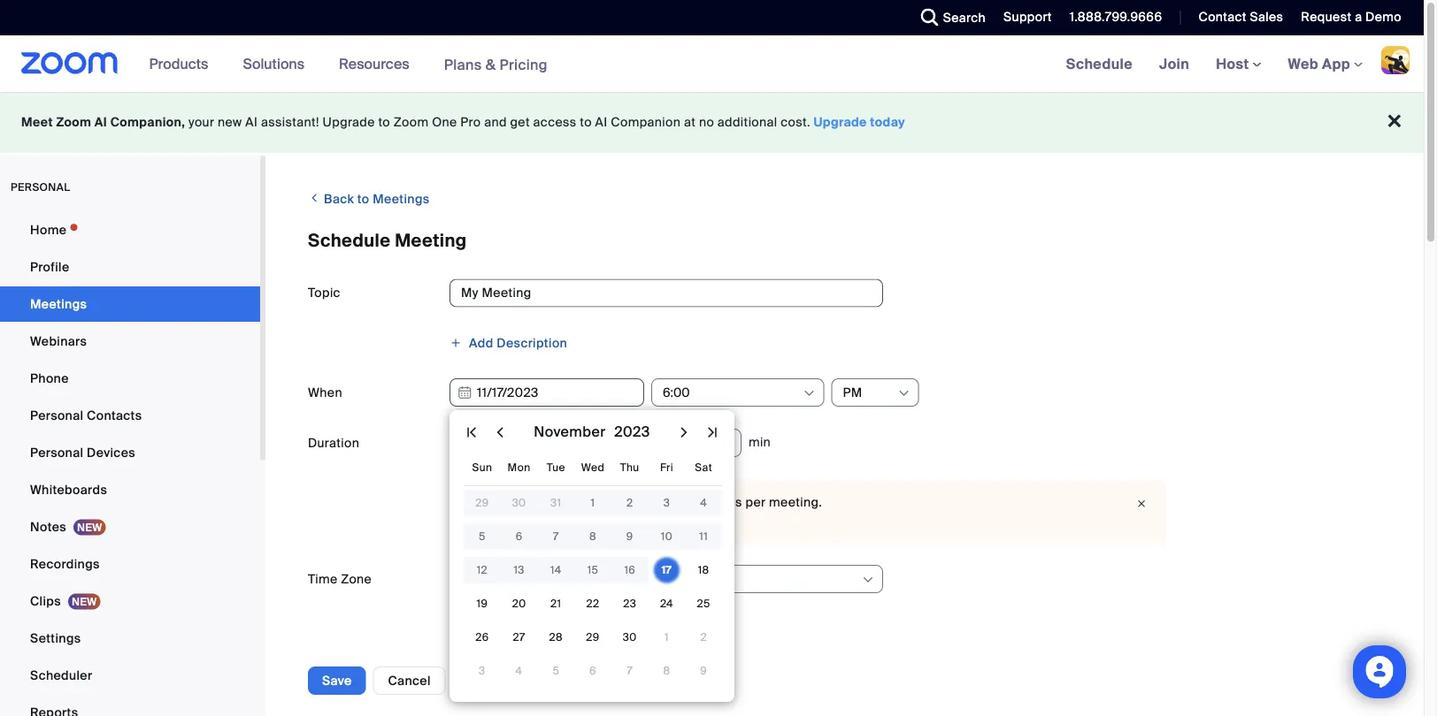 Task type: vqa. For each thing, say whether or not it's contained in the screenshot.
Numbered
no



Task type: describe. For each thing, give the bounding box(es) containing it.
28 button
[[546, 628, 567, 649]]

web app button
[[1288, 54, 1363, 73]]

and
[[484, 114, 507, 131]]

plans
[[444, 55, 482, 74]]

1 horizontal spatial meetings
[[373, 191, 430, 208]]

18
[[698, 564, 709, 578]]

personal contacts link
[[0, 398, 260, 434]]

meet
[[21, 114, 53, 131]]

webinars
[[30, 333, 87, 350]]

0 horizontal spatial 29 button
[[472, 493, 493, 514]]

1 vertical spatial 29 button
[[582, 628, 604, 649]]

3 ai from the left
[[595, 114, 608, 131]]

meetings link
[[0, 287, 260, 322]]

21
[[551, 597, 562, 611]]

zoom logo image
[[21, 52, 118, 74]]

personal devices
[[30, 445, 135, 461]]

1 horizontal spatial 3
[[664, 497, 670, 510]]

current
[[494, 495, 538, 511]]

upgrade inside your current plan can only support 40 minutes per meeting. need more time? upgrade now
[[579, 513, 631, 529]]

show options image
[[861, 574, 875, 588]]

4 for the left the 4 button
[[516, 665, 523, 678]]

pm button
[[843, 380, 896, 406]]

november
[[534, 423, 606, 441]]

at
[[684, 114, 696, 131]]

22 button
[[582, 594, 604, 615]]

resources button
[[339, 35, 417, 92]]

november button
[[530, 423, 610, 441]]

21 button
[[546, 594, 567, 615]]

1.888.799.9666 button up join at right
[[1057, 0, 1167, 35]]

contacts
[[87, 408, 142, 424]]

0 vertical spatial 9 button
[[619, 527, 641, 548]]

cancel
[[388, 673, 431, 690]]

webinars link
[[0, 324, 260, 359]]

join link
[[1146, 35, 1203, 92]]

web app
[[1288, 54, 1351, 73]]

upgrade today link
[[814, 114, 906, 131]]

1.888.799.9666
[[1070, 9, 1163, 25]]

personal for personal devices
[[30, 445, 84, 461]]

0 vertical spatial 5
[[479, 530, 486, 544]]

19 button
[[472, 594, 493, 615]]

devices
[[87, 445, 135, 461]]

31
[[551, 497, 562, 510]]

1 horizontal spatial 1
[[665, 631, 669, 645]]

contact sales
[[1199, 9, 1284, 25]]

schedule for schedule meeting
[[308, 230, 391, 252]]

scheduler
[[30, 668, 92, 684]]

0 horizontal spatial 6 button
[[509, 527, 530, 548]]

sat
[[695, 461, 713, 475]]

thu
[[620, 461, 640, 475]]

26 button
[[472, 628, 493, 649]]

7 for the rightmost 7 "button"
[[627, 665, 633, 678]]

0 horizontal spatial 1
[[591, 497, 595, 510]]

previous year,november 2022 image
[[461, 422, 482, 443]]

31 button
[[546, 493, 567, 514]]

back
[[324, 191, 354, 208]]

1 horizontal spatial to
[[378, 114, 390, 131]]

banner containing products
[[0, 35, 1424, 93]]

fri
[[660, 461, 674, 475]]

time?
[[535, 513, 568, 529]]

contact
[[1199, 9, 1247, 25]]

2 zoom from the left
[[394, 114, 429, 131]]

back to meetings
[[321, 191, 430, 208]]

meet zoom ai companion, footer
[[0, 92, 1424, 153]]

meeting
[[533, 621, 583, 638]]

a
[[1355, 9, 1363, 25]]

40
[[674, 495, 691, 511]]

meetings inside the personal menu menu
[[30, 296, 87, 312]]

1 vertical spatial 9 button
[[693, 661, 714, 682]]

0 horizontal spatial 4 button
[[509, 661, 530, 682]]

your
[[464, 495, 491, 511]]

your current plan can only support 40 minutes per meeting. need more time? upgrade now
[[464, 495, 823, 529]]

close image
[[1131, 496, 1153, 513]]

1 horizontal spatial 8 button
[[656, 661, 678, 682]]

meet zoom ai companion, your new ai assistant! upgrade to zoom one pro and get access to ai companion at no additional cost. upgrade today
[[21, 114, 906, 131]]

19
[[477, 597, 488, 611]]

search
[[943, 9, 986, 26]]

products button
[[149, 35, 216, 92]]

0 horizontal spatial 2
[[627, 497, 633, 510]]

meeting
[[395, 230, 467, 252]]

previous month,october 2023 image
[[490, 422, 511, 443]]

resources
[[339, 54, 410, 73]]

14
[[550, 564, 562, 578]]

per
[[746, 495, 766, 511]]

10
[[661, 530, 673, 544]]

0 vertical spatial 8
[[590, 530, 597, 544]]

25 button
[[693, 594, 714, 615]]

additional
[[718, 114, 778, 131]]

2023 button
[[610, 423, 655, 441]]

10 button
[[656, 527, 678, 548]]

add image
[[450, 337, 462, 349]]

home
[[30, 222, 67, 238]]

16
[[624, 564, 636, 578]]

11 button
[[693, 527, 714, 548]]

phone
[[30, 370, 69, 387]]

0 vertical spatial 9
[[627, 530, 633, 544]]

duration
[[308, 435, 360, 451]]

product information navigation
[[136, 35, 561, 93]]

1 vertical spatial 1 button
[[656, 628, 678, 649]]

1 horizontal spatial 5 button
[[546, 661, 567, 682]]

whiteboards link
[[0, 473, 260, 508]]

search button
[[908, 0, 991, 35]]

2 ai from the left
[[245, 114, 258, 131]]

profile picture image
[[1382, 46, 1410, 74]]

15
[[588, 564, 599, 578]]

pro
[[461, 114, 481, 131]]

schedule meeting
[[308, 230, 467, 252]]

1 vertical spatial 30 button
[[619, 628, 641, 649]]

0 horizontal spatial 5 button
[[472, 527, 493, 548]]

1 horizontal spatial 7 button
[[619, 661, 641, 682]]

1 vertical spatial 9
[[700, 665, 707, 678]]

companion,
[[110, 114, 185, 131]]

15 button
[[582, 560, 604, 582]]

sales
[[1250, 9, 1284, 25]]

0 vertical spatial 30
[[512, 497, 526, 510]]

one
[[432, 114, 457, 131]]

need
[[464, 513, 497, 529]]

17 button
[[656, 560, 678, 582]]



Task type: locate. For each thing, give the bounding box(es) containing it.
4 button
[[693, 493, 714, 514], [509, 661, 530, 682]]

phone link
[[0, 361, 260, 397]]

zoom left the 'one'
[[394, 114, 429, 131]]

personal devices link
[[0, 436, 260, 471]]

0 horizontal spatial 30
[[512, 497, 526, 510]]

0 horizontal spatial 3
[[479, 665, 486, 678]]

0 horizontal spatial to
[[357, 191, 370, 208]]

1 vertical spatial 5
[[553, 665, 560, 678]]

upgrade down product information 'navigation'
[[323, 114, 375, 131]]

cancel button
[[373, 667, 446, 696]]

schedule link
[[1053, 35, 1146, 92]]

29
[[476, 497, 489, 510], [586, 631, 600, 645]]

1 horizontal spatial upgrade
[[579, 513, 631, 529]]

0 horizontal spatial ai
[[95, 114, 107, 131]]

13
[[514, 564, 525, 578]]

30 up more
[[512, 497, 526, 510]]

1 horizontal spatial zoom
[[394, 114, 429, 131]]

6
[[516, 530, 523, 544], [590, 665, 597, 678]]

1 personal from the top
[[30, 408, 84, 424]]

8 button down '24' button
[[656, 661, 678, 682]]

0 vertical spatial meetings
[[373, 191, 430, 208]]

6 for the left 6 "button"
[[516, 530, 523, 544]]

7 button up 14
[[546, 527, 567, 548]]

0 vertical spatial 8 button
[[582, 527, 604, 548]]

attendees
[[308, 670, 370, 686]]

26
[[476, 631, 489, 645]]

6 button up 13 on the bottom left of the page
[[509, 527, 530, 548]]

7 down 23 button
[[627, 665, 633, 678]]

upgrade down only
[[579, 513, 631, 529]]

1.888.799.9666 button up schedule link
[[1070, 9, 1163, 25]]

6 down 22 button at the left bottom of the page
[[590, 665, 597, 678]]

6 button down meeting
[[582, 661, 604, 682]]

1 horizontal spatial show options image
[[897, 387, 911, 401]]

schedule down 1.888.799.9666
[[1066, 54, 1133, 73]]

solutions button
[[243, 35, 313, 92]]

0 vertical spatial 4 button
[[693, 493, 714, 514]]

4 right '40' at left bottom
[[700, 497, 707, 510]]

20
[[512, 597, 526, 611]]

8 button up '15' at the left of the page
[[582, 527, 604, 548]]

29 for the left 29 button
[[476, 497, 489, 510]]

meetings up the webinars
[[30, 296, 87, 312]]

1 button
[[582, 493, 604, 514], [656, 628, 678, 649]]

30 down 23 button
[[623, 631, 637, 645]]

1 horizontal spatial 6
[[590, 665, 597, 678]]

2 horizontal spatial ai
[[595, 114, 608, 131]]

1 horizontal spatial 9 button
[[693, 661, 714, 682]]

1 vertical spatial 6
[[590, 665, 597, 678]]

plan
[[541, 495, 567, 511]]

1 horizontal spatial 29
[[586, 631, 600, 645]]

7
[[553, 530, 559, 544], [627, 665, 633, 678]]

personal for personal contacts
[[30, 408, 84, 424]]

0 horizontal spatial 4
[[516, 665, 523, 678]]

0 vertical spatial schedule
[[1066, 54, 1133, 73]]

1 horizontal spatial ai
[[245, 114, 258, 131]]

0 vertical spatial 2
[[627, 497, 633, 510]]

1 horizontal spatial 7
[[627, 665, 633, 678]]

1 down '24' button
[[665, 631, 669, 645]]

schedule down back
[[308, 230, 391, 252]]

9 button down the 25 button
[[693, 661, 714, 682]]

1 vertical spatial 7 button
[[619, 661, 641, 682]]

14 button
[[546, 560, 567, 582]]

1 zoom from the left
[[56, 114, 91, 131]]

24
[[660, 597, 674, 611]]

1 horizontal spatial 4
[[700, 497, 707, 510]]

9 button up 16
[[619, 527, 641, 548]]

your
[[189, 114, 214, 131]]

0 vertical spatial 3 button
[[656, 493, 678, 514]]

12 button
[[472, 560, 493, 582]]

0 horizontal spatial meetings
[[30, 296, 87, 312]]

1 vertical spatial schedule
[[308, 230, 391, 252]]

meetings
[[373, 191, 430, 208], [30, 296, 87, 312]]

1 horizontal spatial 5
[[553, 665, 560, 678]]

1 horizontal spatial 9
[[700, 665, 707, 678]]

left image
[[308, 189, 321, 207]]

ai left companion
[[595, 114, 608, 131]]

29 for bottom 29 button
[[586, 631, 600, 645]]

18 button
[[693, 560, 714, 582]]

2
[[627, 497, 633, 510], [701, 631, 707, 645]]

6 down more
[[516, 530, 523, 544]]

add description
[[469, 335, 568, 351]]

support
[[624, 495, 671, 511]]

recordings link
[[0, 547, 260, 582]]

2 down the 25 button
[[701, 631, 707, 645]]

1 vertical spatial 29
[[586, 631, 600, 645]]

1
[[591, 497, 595, 510], [665, 631, 669, 645]]

save
[[322, 673, 352, 690]]

1 horizontal spatial 30
[[623, 631, 637, 645]]

0 horizontal spatial zoom
[[56, 114, 91, 131]]

0 vertical spatial 3
[[664, 497, 670, 510]]

schedule for schedule
[[1066, 54, 1133, 73]]

upgrade
[[323, 114, 375, 131], [814, 114, 867, 131], [579, 513, 631, 529]]

2 up upgrade now link
[[627, 497, 633, 510]]

1 horizontal spatial schedule
[[1066, 54, 1133, 73]]

20 button
[[509, 594, 530, 615]]

0 vertical spatial personal
[[30, 408, 84, 424]]

upgrade right cost.
[[814, 114, 867, 131]]

1 vertical spatial 8
[[663, 665, 670, 678]]

to right back
[[357, 191, 370, 208]]

0 vertical spatial 29
[[476, 497, 489, 510]]

solutions
[[243, 54, 305, 73]]

23
[[623, 597, 637, 611]]

4 button down the 27 button
[[509, 661, 530, 682]]

next month,december 2023 image
[[674, 422, 695, 443]]

3 button up '10'
[[656, 493, 678, 514]]

banner
[[0, 35, 1424, 93]]

home link
[[0, 212, 260, 248]]

back to meetings link
[[308, 184, 430, 214]]

to right access
[[580, 114, 592, 131]]

1 horizontal spatial 3 button
[[656, 493, 678, 514]]

0 horizontal spatial 30 button
[[509, 493, 530, 514]]

recurring
[[471, 621, 530, 638]]

profile link
[[0, 250, 260, 285]]

request a demo link
[[1288, 0, 1424, 35], [1302, 9, 1402, 25]]

0 horizontal spatial 6
[[516, 530, 523, 544]]

22
[[586, 597, 600, 611]]

8 down upgrade now link
[[590, 530, 597, 544]]

0 vertical spatial 6
[[516, 530, 523, 544]]

access
[[533, 114, 577, 131]]

1 vertical spatial 3
[[479, 665, 486, 678]]

whiteboards
[[30, 482, 107, 498]]

0 horizontal spatial upgrade
[[323, 114, 375, 131]]

2 horizontal spatial to
[[580, 114, 592, 131]]

1 vertical spatial 2
[[701, 631, 707, 645]]

29 button left current
[[472, 493, 493, 514]]

8 down '24' button
[[663, 665, 670, 678]]

1 show options image from the left
[[802, 387, 817, 401]]

When text field
[[450, 379, 644, 407]]

0 horizontal spatial 1 button
[[582, 493, 604, 514]]

join
[[1160, 54, 1190, 73]]

1 horizontal spatial 29 button
[[582, 628, 604, 649]]

pricing
[[500, 55, 548, 74]]

demo
[[1366, 9, 1402, 25]]

1 vertical spatial 6 button
[[582, 661, 604, 682]]

next year,november 2024 image
[[702, 422, 723, 443]]

1 horizontal spatial 30 button
[[619, 628, 641, 649]]

1 horizontal spatial 4 button
[[693, 493, 714, 514]]

0 horizontal spatial 9 button
[[619, 527, 641, 548]]

mon
[[508, 461, 531, 475]]

no
[[699, 114, 714, 131]]

1 horizontal spatial 8
[[663, 665, 670, 678]]

2023
[[615, 423, 650, 441]]

0 vertical spatial 1 button
[[582, 493, 604, 514]]

only
[[596, 495, 620, 511]]

0 vertical spatial 5 button
[[472, 527, 493, 548]]

1 button down wed on the left
[[582, 493, 604, 514]]

show options image
[[802, 387, 817, 401], [897, 387, 911, 401]]

personal menu menu
[[0, 212, 260, 717]]

6 for right 6 "button"
[[590, 665, 597, 678]]

29 button down 22 button at the left bottom of the page
[[582, 628, 604, 649]]

9 down upgrade now link
[[627, 530, 633, 544]]

0 vertical spatial 7
[[553, 530, 559, 544]]

now
[[634, 513, 661, 529]]

30 button left plan
[[509, 493, 530, 514]]

2 show options image from the left
[[897, 387, 911, 401]]

1 horizontal spatial 6 button
[[582, 661, 604, 682]]

1 vertical spatial 5 button
[[546, 661, 567, 682]]

7 button down 23 button
[[619, 661, 641, 682]]

1 vertical spatial 1
[[665, 631, 669, 645]]

meetings up schedule meeting
[[373, 191, 430, 208]]

5 button up 12
[[472, 527, 493, 548]]

4 for top the 4 button
[[700, 497, 707, 510]]

0 horizontal spatial 8 button
[[582, 527, 604, 548]]

minutes
[[694, 495, 742, 511]]

&
[[486, 55, 496, 74]]

0 horizontal spatial show options image
[[802, 387, 817, 401]]

personal up whiteboards
[[30, 445, 84, 461]]

0 vertical spatial 2 button
[[619, 493, 641, 514]]

0 horizontal spatial schedule
[[308, 230, 391, 252]]

0 vertical spatial 6 button
[[509, 527, 530, 548]]

personal down phone
[[30, 408, 84, 424]]

upgrade now link
[[575, 513, 661, 529]]

tue
[[547, 461, 565, 475]]

1 vertical spatial 8 button
[[656, 661, 678, 682]]

0 horizontal spatial 7 button
[[546, 527, 567, 548]]

3 button
[[656, 493, 678, 514], [472, 661, 493, 682]]

to down resources dropdown button
[[378, 114, 390, 131]]

sun
[[472, 461, 492, 475]]

meetings navigation
[[1053, 35, 1424, 93]]

profile
[[30, 259, 69, 275]]

meeting.
[[769, 495, 823, 511]]

0 vertical spatial 29 button
[[472, 493, 493, 514]]

0 vertical spatial 30 button
[[509, 493, 530, 514]]

1 vertical spatial personal
[[30, 445, 84, 461]]

3 down 26 button
[[479, 665, 486, 678]]

5 down 28 button
[[553, 665, 560, 678]]

1 vertical spatial 4 button
[[509, 661, 530, 682]]

5 button down 28 button
[[546, 661, 567, 682]]

clips
[[30, 594, 61, 610]]

3 left '40' at left bottom
[[664, 497, 670, 510]]

30
[[512, 497, 526, 510], [623, 631, 637, 645]]

zoom right the meet
[[56, 114, 91, 131]]

0 horizontal spatial 5
[[479, 530, 486, 544]]

show options image left 'pm'
[[802, 387, 817, 401]]

settings link
[[0, 621, 260, 657]]

Topic text field
[[450, 279, 883, 308]]

1 button down '24' button
[[656, 628, 678, 649]]

1 vertical spatial 2 button
[[693, 628, 714, 649]]

7 down time?
[[553, 530, 559, 544]]

5 down need
[[479, 530, 486, 544]]

november 2023
[[534, 423, 650, 441]]

contact sales link
[[1186, 0, 1288, 35], [1199, 9, 1284, 25]]

to
[[378, 114, 390, 131], [580, 114, 592, 131], [357, 191, 370, 208]]

0 vertical spatial 4
[[700, 497, 707, 510]]

29 up need
[[476, 497, 489, 510]]

schedule inside meetings navigation
[[1066, 54, 1133, 73]]

30 button down 23 button
[[619, 628, 641, 649]]

hr
[[590, 434, 602, 451]]

show options image right pm dropdown button
[[897, 387, 911, 401]]

0 horizontal spatial 8
[[590, 530, 597, 544]]

2 personal from the top
[[30, 445, 84, 461]]

17
[[662, 564, 672, 578]]

0 horizontal spatial 29
[[476, 497, 489, 510]]

1 horizontal spatial 2 button
[[693, 628, 714, 649]]

1 horizontal spatial 2
[[701, 631, 707, 645]]

28
[[549, 631, 563, 645]]

0 horizontal spatial 3 button
[[472, 661, 493, 682]]

clips link
[[0, 584, 260, 620]]

scheduler link
[[0, 659, 260, 694]]

1 left only
[[591, 497, 595, 510]]

16 button
[[619, 560, 641, 582]]

assistant!
[[261, 114, 319, 131]]

1 vertical spatial 7
[[627, 665, 633, 678]]

0 vertical spatial 1
[[591, 497, 595, 510]]

web
[[1288, 54, 1319, 73]]

0 horizontal spatial 2 button
[[619, 493, 641, 514]]

4 button right '40' at left bottom
[[693, 493, 714, 514]]

7 for the topmost 7 "button"
[[553, 530, 559, 544]]

4 down the 27 button
[[516, 665, 523, 678]]

1 vertical spatial 3 button
[[472, 661, 493, 682]]

27 button
[[509, 628, 530, 649]]

0 vertical spatial 7 button
[[546, 527, 567, 548]]

9 down the 25 button
[[700, 665, 707, 678]]

can
[[570, 495, 592, 511]]

request
[[1302, 9, 1352, 25]]

1 ai from the left
[[95, 114, 107, 131]]

description
[[497, 335, 568, 351]]

plans & pricing
[[444, 55, 548, 74]]

9
[[627, 530, 633, 544], [700, 665, 707, 678]]

3 button down 26 button
[[472, 661, 493, 682]]

ai left companion,
[[95, 114, 107, 131]]

29 down 22 button at the left bottom of the page
[[586, 631, 600, 645]]

1 vertical spatial 30
[[623, 631, 637, 645]]

2 horizontal spatial upgrade
[[814, 114, 867, 131]]

add
[[469, 335, 494, 351]]

select start time text field
[[663, 380, 802, 406]]

0 horizontal spatial 7
[[553, 530, 559, 544]]

ai right new
[[245, 114, 258, 131]]



